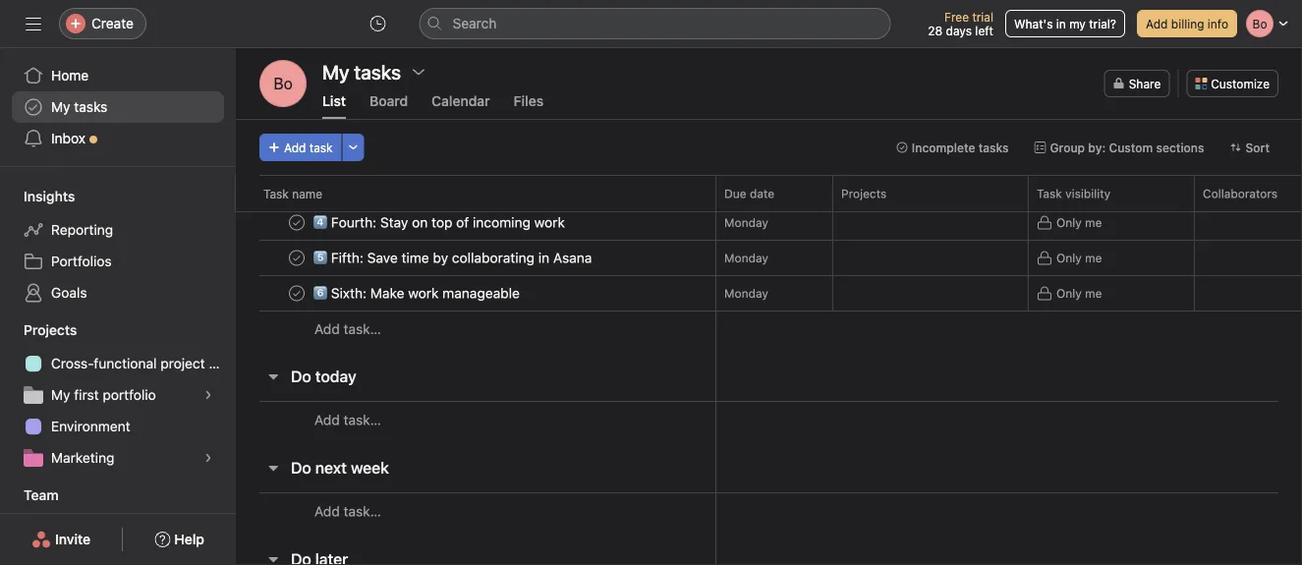 Task type: describe. For each thing, give the bounding box(es) containing it.
project
[[161, 355, 205, 372]]

add billing info
[[1146, 17, 1229, 30]]

do next week
[[291, 459, 389, 477]]

28
[[928, 24, 943, 37]]

files link
[[514, 93, 544, 119]]

customize button
[[1187, 70, 1279, 97]]

free trial 28 days left
[[928, 10, 994, 37]]

environment
[[51, 418, 130, 435]]

only me for linked projects for 4️⃣ fourth: stay on top of incoming work cell
[[1057, 216, 1102, 230]]

add for add task… button in the header recently assigned tree grid
[[315, 321, 340, 337]]

board
[[370, 93, 408, 109]]

name
[[292, 187, 323, 201]]

create
[[91, 15, 134, 31]]

free
[[945, 10, 969, 24]]

1 horizontal spatial projects
[[842, 187, 887, 201]]

2 collapse task list for this section image from the top
[[265, 551, 281, 565]]

5️⃣ Fifth: Save time by collaborating in Asana text field
[[310, 248, 598, 268]]

sort button
[[1221, 134, 1279, 161]]

add collaborators image
[[1292, 286, 1303, 301]]

add for add task… button for next
[[315, 503, 340, 520]]

home link
[[12, 60, 224, 91]]

group by: custom sections button
[[1026, 134, 1214, 161]]

share button
[[1105, 70, 1170, 97]]

2 placeholderusericon image from the top
[[1209, 40, 1221, 52]]

task
[[310, 141, 333, 154]]

only for linked projects for 6️⃣ sixth: make work manageable cell
[[1057, 287, 1082, 300]]

sort
[[1246, 141, 1270, 154]]

calendar
[[432, 93, 490, 109]]

incomplete tasks
[[912, 141, 1009, 154]]

add task… row for do next week
[[236, 493, 1303, 530]]

only me for linked projects for 5️⃣ fifth: save time by collaborating in asana cell
[[1057, 251, 1102, 265]]

1 add task… row from the top
[[236, 311, 1303, 347]]

do for do today
[[291, 367, 311, 386]]

bo
[[274, 74, 293, 93]]

do today button
[[291, 359, 357, 394]]

task visibility
[[1037, 187, 1111, 201]]

task name column header
[[260, 175, 722, 211]]

add task… button for today
[[315, 409, 381, 431]]

my for my tasks
[[51, 99, 70, 115]]

what's
[[1014, 17, 1053, 30]]

inbox link
[[12, 123, 224, 154]]

cross-functional project plan link
[[12, 348, 236, 379]]

4️⃣ Fourth: Stay on top of incoming work text field
[[310, 213, 571, 232]]

my first portfolio link
[[12, 379, 224, 411]]

me for linked projects for 5️⃣ fifth: save time by collaborating in asana cell
[[1085, 251, 1102, 265]]

completed image
[[285, 282, 309, 305]]

show options image for my tasks
[[411, 64, 427, 80]]

do today
[[291, 367, 357, 386]]

help
[[174, 531, 204, 548]]

add collaborators image for linked projects for 5️⃣ fifth: save time by collaborating in asana cell
[[1292, 250, 1303, 266]]

incomplete
[[912, 141, 976, 154]]

my tasks
[[51, 99, 108, 115]]

home
[[51, 67, 89, 84]]

3 placeholderusericon image from the top
[[1209, 75, 1221, 87]]

share
[[1129, 77, 1161, 90]]

only me for linked projects for 6️⃣ sixth: make work manageable cell
[[1057, 287, 1102, 300]]

task… for today
[[344, 412, 381, 428]]

visibility
[[1066, 187, 1111, 201]]

completed image for 5️⃣ fifth: save time by collaborating in asana text field
[[285, 246, 309, 270]]

row containing task name
[[236, 175, 1303, 211]]

what's in my trial? button
[[1006, 10, 1126, 37]]

days
[[946, 24, 972, 37]]

group
[[1050, 141, 1085, 154]]

marketing link
[[12, 442, 224, 474]]

search
[[453, 15, 497, 31]]

add collaborators image for linked projects for 4️⃣ fourth: stay on top of incoming work cell
[[1292, 215, 1303, 231]]

invite button
[[19, 522, 103, 557]]

collaborators
[[1203, 187, 1278, 201]]

task for task name
[[263, 187, 289, 201]]

add for today's add task… button
[[315, 412, 340, 428]]

linked projects for 5️⃣ fifth: save time by collaborating in asana cell
[[833, 240, 1029, 276]]

my first portfolio
[[51, 387, 156, 403]]

calendar link
[[432, 93, 490, 119]]

tasks for my tasks
[[74, 99, 108, 115]]

trial?
[[1089, 17, 1117, 30]]

add for add billing info "button"
[[1146, 17, 1168, 30]]

4 row from the top
[[236, 275, 1303, 312]]

6️⃣ Sixth: Make work manageable text field
[[310, 284, 526, 303]]

do next week button
[[291, 450, 389, 486]]

add billing info button
[[1137, 10, 1238, 37]]

info
[[1208, 17, 1229, 30]]

cross-functional project plan
[[51, 355, 236, 372]]

global element
[[0, 48, 236, 166]]

tasks for incomplete tasks
[[979, 141, 1009, 154]]

add task… inside header recently assigned tree grid
[[315, 321, 381, 337]]

group by: custom sections
[[1050, 141, 1205, 154]]

add task… for next
[[315, 503, 381, 520]]

add task… row for do today
[[236, 401, 1303, 438]]

1 collapse task list for this section image from the top
[[265, 460, 281, 476]]

only for linked projects for 5️⃣ fifth: save time by collaborating in asana cell
[[1057, 251, 1082, 265]]

reporting link
[[12, 214, 224, 246]]

add task button
[[260, 134, 342, 161]]

collapse task list for this section image
[[265, 369, 281, 384]]

due
[[725, 187, 747, 201]]

see details, my first portfolio image
[[203, 389, 214, 401]]

files
[[514, 93, 544, 109]]

hide sidebar image
[[26, 16, 41, 31]]

insights button
[[0, 187, 75, 206]]

completed checkbox for 5️⃣ fifth: save time by collaborating in asana text field
[[285, 246, 309, 270]]

sections
[[1157, 141, 1205, 154]]

portfolio
[[103, 387, 156, 403]]

task name
[[263, 187, 323, 201]]

next
[[315, 459, 347, 477]]

custom
[[1109, 141, 1153, 154]]

do for do next week
[[291, 459, 311, 477]]

team
[[24, 487, 59, 503]]



Task type: locate. For each thing, give the bounding box(es) containing it.
6️⃣ sixth: make work manageable cell
[[236, 275, 717, 312]]

due date
[[725, 187, 775, 201]]

tasks down home at top
[[74, 99, 108, 115]]

add task… for today
[[315, 412, 381, 428]]

projects button
[[0, 320, 77, 340]]

tasks inside my tasks link
[[74, 99, 108, 115]]

1 vertical spatial monday
[[725, 251, 769, 265]]

portfolios
[[51, 253, 112, 269]]

2 task from the left
[[1037, 187, 1062, 201]]

my inside global element
[[51, 99, 70, 115]]

collapse task list for this section image right "help" dropdown button
[[265, 551, 281, 565]]

monday for "5️⃣ fifth: save time by collaborating in asana" cell
[[725, 251, 769, 265]]

2 monday from the top
[[725, 251, 769, 265]]

add task… up today
[[315, 321, 381, 337]]

completed image
[[285, 211, 309, 234], [285, 246, 309, 270]]

projects element
[[0, 313, 236, 478]]

task… down week
[[344, 503, 381, 520]]

1 vertical spatial tasks
[[979, 141, 1009, 154]]

2 add task… from the top
[[315, 412, 381, 428]]

1 vertical spatial completed image
[[285, 246, 309, 270]]

2 vertical spatial only me
[[1057, 287, 1102, 300]]

3 add task… row from the top
[[236, 493, 1303, 530]]

add
[[1146, 17, 1168, 30], [284, 141, 306, 154], [315, 321, 340, 337], [315, 412, 340, 428], [315, 503, 340, 520]]

1 vertical spatial only
[[1057, 251, 1082, 265]]

collapse task list for this section image left next
[[265, 460, 281, 476]]

see details, marketing image
[[203, 452, 214, 464]]

1 vertical spatial my
[[51, 387, 70, 403]]

1 horizontal spatial tasks
[[979, 141, 1009, 154]]

1 vertical spatial task…
[[344, 412, 381, 428]]

help button
[[142, 522, 217, 557]]

1 vertical spatial add collaborators image
[[1292, 250, 1303, 266]]

task inside column header
[[263, 187, 289, 201]]

1 add collaborators image from the top
[[1292, 215, 1303, 231]]

task left name
[[263, 187, 289, 201]]

2 completed checkbox from the top
[[285, 282, 309, 305]]

1 vertical spatial me
[[1085, 251, 1102, 265]]

completed image down task name at top left
[[285, 211, 309, 234]]

monday for 6️⃣ sixth: make work manageable cell
[[725, 287, 769, 300]]

2 only me from the top
[[1057, 251, 1102, 265]]

history image
[[370, 16, 386, 31]]

1 vertical spatial do
[[291, 459, 311, 477]]

left
[[976, 24, 994, 37]]

inbox
[[51, 130, 86, 146]]

2 my from the top
[[51, 387, 70, 403]]

1 vertical spatial projects
[[24, 322, 77, 338]]

3 only from the top
[[1057, 287, 1082, 300]]

placeholderusericon image
[[1209, 4, 1221, 16], [1209, 40, 1221, 52], [1209, 75, 1221, 87], [1209, 111, 1221, 122], [1209, 146, 1221, 158], [1209, 181, 1221, 193], [1209, 217, 1221, 229]]

by:
[[1089, 141, 1106, 154]]

0 horizontal spatial projects
[[24, 322, 77, 338]]

collapse task list for this section image
[[265, 460, 281, 476], [265, 551, 281, 565]]

task left visibility
[[1037, 187, 1062, 201]]

search list box
[[419, 8, 891, 39]]

2 add task… button from the top
[[315, 409, 381, 431]]

0 vertical spatial completed image
[[285, 211, 309, 234]]

add down next
[[315, 503, 340, 520]]

task…
[[344, 321, 381, 337], [344, 412, 381, 428], [344, 503, 381, 520]]

add task… down today
[[315, 412, 381, 428]]

add task… button
[[315, 319, 381, 340], [315, 409, 381, 431], [315, 501, 381, 522]]

2 vertical spatial only
[[1057, 287, 1082, 300]]

2 me from the top
[[1085, 251, 1102, 265]]

show options image for collaborators
[[1294, 188, 1303, 200]]

row
[[236, 175, 1303, 211], [236, 204, 1303, 241], [236, 240, 1303, 276], [236, 275, 1303, 312]]

search button
[[419, 8, 891, 39]]

add down do today button
[[315, 412, 340, 428]]

only me
[[1057, 216, 1102, 230], [1057, 251, 1102, 265], [1057, 287, 1102, 300]]

2 vertical spatial monday
[[725, 287, 769, 300]]

2 completed image from the top
[[285, 246, 309, 270]]

completed image for 4️⃣ fourth: stay on top of incoming work text box
[[285, 211, 309, 234]]

0 vertical spatial add collaborators image
[[1292, 215, 1303, 231]]

add left billing
[[1146, 17, 1168, 30]]

add left task
[[284, 141, 306, 154]]

me for linked projects for 6️⃣ sixth: make work manageable cell
[[1085, 287, 1102, 300]]

3 only me from the top
[[1057, 287, 1102, 300]]

0 vertical spatial tasks
[[74, 99, 108, 115]]

0 vertical spatial projects
[[842, 187, 887, 201]]

1 vertical spatial add task… row
[[236, 401, 1303, 438]]

in
[[1057, 17, 1066, 30]]

completed checkbox inside 6️⃣ sixth: make work manageable cell
[[285, 282, 309, 305]]

trial
[[973, 10, 994, 24]]

insights
[[24, 188, 75, 204]]

add task… button for next
[[315, 501, 381, 522]]

0 vertical spatial completed checkbox
[[285, 246, 309, 270]]

monday for the 4️⃣ fourth: stay on top of incoming work cell
[[725, 216, 769, 230]]

2 add task… row from the top
[[236, 401, 1303, 438]]

functional
[[94, 355, 157, 372]]

0 horizontal spatial tasks
[[74, 99, 108, 115]]

add task… row
[[236, 311, 1303, 347], [236, 401, 1303, 438], [236, 493, 1303, 530]]

add inside "button"
[[1146, 17, 1168, 30]]

monday
[[725, 216, 769, 230], [725, 251, 769, 265], [725, 287, 769, 300]]

4 placeholderusericon image from the top
[[1209, 111, 1221, 122]]

what's in my trial?
[[1014, 17, 1117, 30]]

Completed checkbox
[[285, 246, 309, 270], [285, 282, 309, 305]]

completed image inside "5️⃣ fifth: save time by collaborating in asana" cell
[[285, 246, 309, 270]]

2 vertical spatial task…
[[344, 503, 381, 520]]

more actions image
[[348, 142, 359, 153]]

3 row from the top
[[236, 240, 1303, 276]]

add task…
[[315, 321, 381, 337], [315, 412, 381, 428], [315, 503, 381, 520]]

team button
[[0, 486, 59, 505]]

completed checkbox inside "5️⃣ fifth: save time by collaborating in asana" cell
[[285, 246, 309, 270]]

projects
[[842, 187, 887, 201], [24, 322, 77, 338]]

1 monday from the top
[[725, 216, 769, 230]]

2 vertical spatial add task…
[[315, 503, 381, 520]]

1 do from the top
[[291, 367, 311, 386]]

do inside button
[[291, 367, 311, 386]]

add task… button down today
[[315, 409, 381, 431]]

list
[[322, 93, 346, 109]]

1 horizontal spatial show options image
[[1294, 188, 1303, 200]]

projects up cross- on the bottom
[[24, 322, 77, 338]]

me for linked projects for 4️⃣ fourth: stay on top of incoming work cell
[[1085, 216, 1102, 230]]

completed image inside the 4️⃣ fourth: stay on top of incoming work cell
[[285, 211, 309, 234]]

do right collapse task list for this section icon
[[291, 367, 311, 386]]

5️⃣ fifth: save time by collaborating in asana cell
[[236, 240, 717, 276]]

only for linked projects for 4️⃣ fourth: stay on top of incoming work cell
[[1057, 216, 1082, 230]]

0 horizontal spatial task
[[263, 187, 289, 201]]

0 vertical spatial me
[[1085, 216, 1102, 230]]

my up inbox
[[51, 99, 70, 115]]

completed image down completed checkbox
[[285, 246, 309, 270]]

my inside projects element
[[51, 387, 70, 403]]

1 only from the top
[[1057, 216, 1082, 230]]

task
[[263, 187, 289, 201], [1037, 187, 1062, 201]]

1 add task… button from the top
[[315, 319, 381, 340]]

add task… down do next week at the bottom
[[315, 503, 381, 520]]

my left first
[[51, 387, 70, 403]]

billing
[[1172, 17, 1205, 30]]

2 do from the top
[[291, 459, 311, 477]]

0 vertical spatial task…
[[344, 321, 381, 337]]

me
[[1085, 216, 1102, 230], [1085, 251, 1102, 265], [1085, 287, 1102, 300]]

task for task visibility
[[1037, 187, 1062, 201]]

add task… button inside header recently assigned tree grid
[[315, 319, 381, 340]]

show options image right the 'collaborators' at the top right of the page
[[1294, 188, 1303, 200]]

task… inside header recently assigned tree grid
[[344, 321, 381, 337]]

show options image right my tasks
[[411, 64, 427, 80]]

0 vertical spatial add task…
[[315, 321, 381, 337]]

3 task… from the top
[[344, 503, 381, 520]]

3 add task… button from the top
[[315, 501, 381, 522]]

do left next
[[291, 459, 311, 477]]

0 vertical spatial collapse task list for this section image
[[265, 460, 281, 476]]

1 task from the left
[[263, 187, 289, 201]]

3 add task… from the top
[[315, 503, 381, 520]]

0 vertical spatial do
[[291, 367, 311, 386]]

week
[[351, 459, 389, 477]]

1 completed image from the top
[[285, 211, 309, 234]]

only
[[1057, 216, 1082, 230], [1057, 251, 1082, 265], [1057, 287, 1082, 300]]

1 vertical spatial completed checkbox
[[285, 282, 309, 305]]

1 vertical spatial add task…
[[315, 412, 381, 428]]

goals
[[51, 285, 87, 301]]

1 completed checkbox from the top
[[285, 246, 309, 270]]

2 row from the top
[[236, 204, 1303, 241]]

first
[[74, 387, 99, 403]]

2 only from the top
[[1057, 251, 1082, 265]]

projects inside dropdown button
[[24, 322, 77, 338]]

my
[[1070, 17, 1086, 30]]

tasks right incomplete at the right top of page
[[979, 141, 1009, 154]]

1 vertical spatial show options image
[[1294, 188, 1303, 200]]

board link
[[370, 93, 408, 119]]

environment link
[[12, 411, 224, 442]]

2 task… from the top
[[344, 412, 381, 428]]

5 placeholderusericon image from the top
[[1209, 146, 1221, 158]]

2 vertical spatial add task… button
[[315, 501, 381, 522]]

insights element
[[0, 179, 236, 313]]

show options image
[[411, 64, 427, 80], [1294, 188, 1303, 200]]

4️⃣ fourth: stay on top of incoming work cell
[[236, 204, 717, 241]]

3 me from the top
[[1085, 287, 1102, 300]]

3 monday from the top
[[725, 287, 769, 300]]

0 vertical spatial add task… row
[[236, 311, 1303, 347]]

reporting
[[51, 222, 113, 238]]

linked projects for 6️⃣ sixth: make work manageable cell
[[833, 275, 1029, 312]]

add up do today button
[[315, 321, 340, 337]]

0 vertical spatial only me
[[1057, 216, 1102, 230]]

2 add collaborators image from the top
[[1292, 250, 1303, 266]]

goals link
[[12, 277, 224, 309]]

my for my first portfolio
[[51, 387, 70, 403]]

header recently assigned tree grid
[[236, 0, 1303, 347]]

cross-
[[51, 355, 94, 372]]

bo button
[[260, 60, 307, 107]]

task… up week
[[344, 412, 381, 428]]

0 horizontal spatial show options image
[[411, 64, 427, 80]]

1 horizontal spatial task
[[1037, 187, 1062, 201]]

1 only me from the top
[[1057, 216, 1102, 230]]

1 vertical spatial only me
[[1057, 251, 1102, 265]]

1 task… from the top
[[344, 321, 381, 337]]

0 vertical spatial only
[[1057, 216, 1082, 230]]

2 vertical spatial me
[[1085, 287, 1102, 300]]

1 row from the top
[[236, 175, 1303, 211]]

portfolios link
[[12, 246, 224, 277]]

task… up today
[[344, 321, 381, 337]]

1 vertical spatial add task… button
[[315, 409, 381, 431]]

2 vertical spatial add task… row
[[236, 493, 1303, 530]]

invite
[[55, 531, 91, 548]]

my tasks link
[[12, 91, 224, 123]]

incomplete tasks button
[[888, 134, 1018, 161]]

1 placeholderusericon image from the top
[[1209, 4, 1221, 16]]

1 my from the top
[[51, 99, 70, 115]]

add inside header recently assigned tree grid
[[315, 321, 340, 337]]

add task… button down do next week at the bottom
[[315, 501, 381, 522]]

7 placeholderusericon image from the top
[[1209, 217, 1221, 229]]

marketing
[[51, 450, 114, 466]]

Completed checkbox
[[285, 211, 309, 234]]

plan
[[209, 355, 236, 372]]

0 vertical spatial my
[[51, 99, 70, 115]]

tasks
[[74, 99, 108, 115], [979, 141, 1009, 154]]

add inside button
[[284, 141, 306, 154]]

6 placeholderusericon image from the top
[[1209, 181, 1221, 193]]

today
[[315, 367, 357, 386]]

add task… button up today
[[315, 319, 381, 340]]

1 vertical spatial collapse task list for this section image
[[265, 551, 281, 565]]

1 me from the top
[[1085, 216, 1102, 230]]

1 add task… from the top
[[315, 321, 381, 337]]

my tasks
[[322, 60, 401, 83]]

add task
[[284, 141, 333, 154]]

0 vertical spatial add task… button
[[315, 319, 381, 340]]

date
[[750, 187, 775, 201]]

customize
[[1211, 77, 1270, 90]]

projects up linked projects for 4️⃣ fourth: stay on top of incoming work cell
[[842, 187, 887, 201]]

completed checkbox for 6️⃣ sixth: make work manageable "text field"
[[285, 282, 309, 305]]

add collaborators image
[[1292, 215, 1303, 231], [1292, 250, 1303, 266]]

linked projects for 4️⃣ fourth: stay on top of incoming work cell
[[833, 204, 1029, 241]]

list link
[[322, 93, 346, 119]]

do inside button
[[291, 459, 311, 477]]

task… for next
[[344, 503, 381, 520]]

create button
[[59, 8, 146, 39]]

0 vertical spatial monday
[[725, 216, 769, 230]]

tasks inside incomplete tasks dropdown button
[[979, 141, 1009, 154]]

0 vertical spatial show options image
[[411, 64, 427, 80]]



Task type: vqa. For each thing, say whether or not it's contained in the screenshot.
Dec 31, 2024 11:59pm
no



